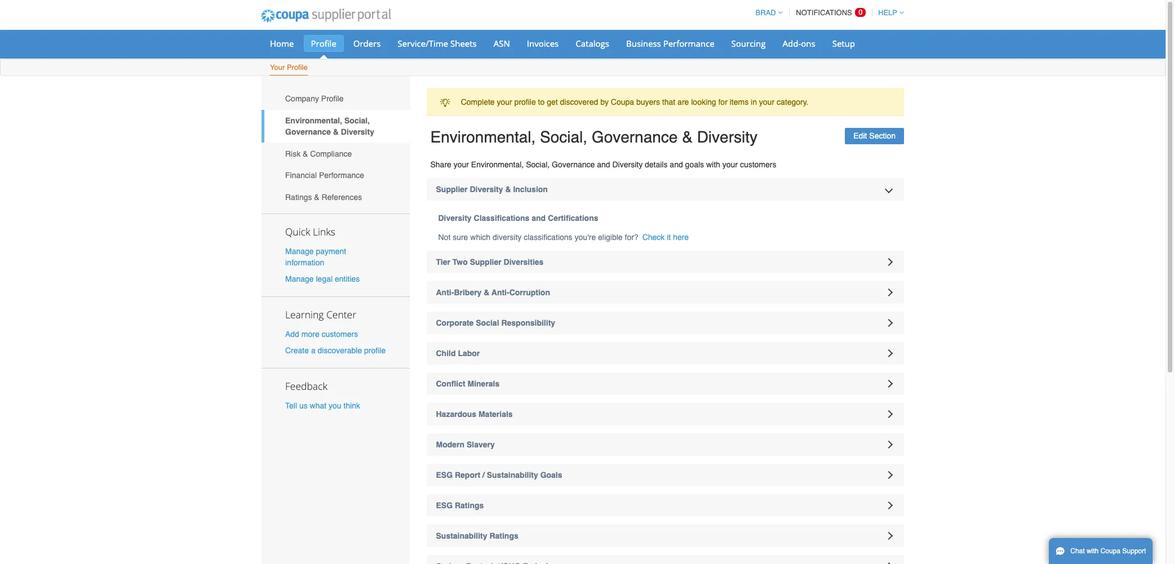 Task type: describe. For each thing, give the bounding box(es) containing it.
2 anti- from the left
[[492, 288, 510, 297]]

coupa inside alert
[[611, 98, 634, 107]]

profile inside complete your profile to get discovered by coupa buyers that are looking for items in your category. alert
[[515, 98, 536, 107]]

0 horizontal spatial customers
[[322, 330, 358, 339]]

diversity inside environmental, social, governance & diversity
[[341, 127, 374, 136]]

help link
[[873, 8, 904, 17]]

minerals
[[468, 379, 500, 388]]

details
[[645, 160, 668, 169]]

your right the goals
[[723, 160, 738, 169]]

add more customers
[[285, 330, 358, 339]]

ratings for sustainability
[[490, 532, 519, 541]]

anti-bribery & anti-corruption heading
[[427, 281, 904, 304]]

goals
[[541, 471, 562, 480]]

your
[[270, 63, 285, 72]]

share
[[430, 160, 452, 169]]

sourcing link
[[724, 35, 773, 52]]

esg ratings button
[[427, 494, 904, 517]]

esg for esg ratings
[[436, 501, 453, 510]]

tier two supplier diversities
[[436, 258, 544, 267]]

ratings & references link
[[262, 186, 410, 208]]

for
[[719, 98, 728, 107]]

asn
[[494, 38, 510, 49]]

1 vertical spatial social,
[[540, 128, 588, 146]]

hazardous materials heading
[[427, 403, 904, 426]]

tier two supplier diversities button
[[427, 251, 904, 273]]

quick
[[285, 225, 310, 238]]

ons
[[801, 38, 816, 49]]

company
[[285, 94, 319, 103]]

child
[[436, 349, 456, 358]]

esg report / sustainability goals heading
[[427, 464, 904, 487]]

child labor button
[[427, 342, 904, 365]]

diversity up sure
[[438, 214, 472, 223]]

esg report / sustainability goals
[[436, 471, 562, 480]]

manage for manage legal entities
[[285, 275, 314, 284]]

buyers
[[637, 98, 660, 107]]

modern slavery
[[436, 440, 495, 449]]

a
[[311, 346, 316, 355]]

report
[[455, 471, 480, 480]]

sustainability inside heading
[[487, 471, 538, 480]]

bribery
[[454, 288, 482, 297]]

home link
[[263, 35, 301, 52]]

legal
[[316, 275, 333, 284]]

conflict minerals button
[[427, 373, 904, 395]]

sustainability inside heading
[[436, 532, 487, 541]]

service/time
[[398, 38, 448, 49]]

environmental, social, governance & diversity link
[[262, 110, 410, 143]]

2 vertical spatial environmental,
[[471, 160, 524, 169]]

manage legal entities
[[285, 275, 360, 284]]

more
[[302, 330, 320, 339]]

your right in
[[759, 98, 775, 107]]

information
[[285, 258, 324, 267]]

ratings & references
[[285, 193, 362, 202]]

complete
[[461, 98, 495, 107]]

payment
[[316, 247, 346, 256]]

modern slavery button
[[427, 434, 904, 456]]

add-
[[783, 38, 801, 49]]

coupa supplier portal image
[[253, 2, 398, 30]]

to
[[538, 98, 545, 107]]

performance for business performance
[[663, 38, 715, 49]]

brad
[[756, 8, 776, 17]]

corporate social responsibility heading
[[427, 312, 904, 334]]

tier
[[436, 258, 450, 267]]

complete your profile to get discovered by coupa buyers that are looking for items in your category.
[[461, 98, 809, 107]]

navigation containing notifications 0
[[751, 2, 904, 24]]

it
[[667, 233, 671, 242]]

coupa inside button
[[1101, 547, 1121, 555]]

edit
[[854, 131, 867, 141]]

asn link
[[486, 35, 517, 52]]

business performance
[[626, 38, 715, 49]]

esg ratings heading
[[427, 494, 904, 517]]

conflict minerals heading
[[427, 373, 904, 395]]

support
[[1123, 547, 1146, 555]]

diversity down for
[[697, 128, 758, 146]]

materials
[[479, 410, 513, 419]]

sure
[[453, 233, 468, 242]]

1 anti- from the left
[[436, 288, 454, 297]]

& inside environmental, social, governance & diversity
[[333, 127, 339, 136]]

modern slavery heading
[[427, 434, 904, 456]]

modern
[[436, 440, 465, 449]]

chat with coupa support button
[[1049, 538, 1153, 564]]

learning
[[285, 308, 324, 321]]

two
[[453, 258, 468, 267]]

classifications
[[524, 233, 573, 242]]

tell us what you think
[[285, 402, 360, 411]]

add more customers link
[[285, 330, 358, 339]]

responsibility
[[501, 319, 555, 328]]

corporate social responsibility button
[[427, 312, 904, 334]]

eligible
[[598, 233, 623, 242]]

1 horizontal spatial and
[[597, 160, 610, 169]]

inclusion
[[513, 185, 548, 194]]

& inside heading
[[484, 288, 490, 297]]

social, inside environmental, social, governance & diversity
[[345, 116, 370, 125]]

sustainability ratings button
[[427, 525, 904, 547]]

check it here link
[[643, 232, 689, 243]]

supplier inside dropdown button
[[436, 185, 468, 194]]

financial performance link
[[262, 165, 410, 186]]

& inside heading
[[505, 185, 511, 194]]

& up the goals
[[682, 128, 693, 146]]

setup
[[833, 38, 855, 49]]

us
[[299, 402, 308, 411]]

esg ratings
[[436, 501, 484, 510]]

setup link
[[825, 35, 863, 52]]

catalogs link
[[569, 35, 617, 52]]



Task type: vqa. For each thing, say whether or not it's contained in the screenshot.
Modern Slavery
yes



Task type: locate. For each thing, give the bounding box(es) containing it.
& up risk & compliance 'link'
[[333, 127, 339, 136]]

with inside button
[[1087, 547, 1099, 555]]

corruption
[[510, 288, 550, 297]]

coupa right by
[[611, 98, 634, 107]]

1 vertical spatial manage
[[285, 275, 314, 284]]

1 horizontal spatial ratings
[[455, 501, 484, 510]]

0 vertical spatial performance
[[663, 38, 715, 49]]

1 horizontal spatial profile
[[515, 98, 536, 107]]

what
[[310, 402, 327, 411]]

share your environmental, social, governance and diversity details and goals with your customers
[[430, 160, 777, 169]]

orders
[[353, 38, 381, 49]]

labor
[[458, 349, 480, 358]]

for?
[[625, 233, 639, 242]]

1 vertical spatial ratings
[[455, 501, 484, 510]]

ratings inside dropdown button
[[490, 532, 519, 541]]

your right share
[[454, 160, 469, 169]]

hazardous materials button
[[427, 403, 904, 426]]

not sure which diversity classifications you're eligible for? check it here
[[438, 233, 689, 242]]

sheets
[[451, 38, 477, 49]]

& down 'financial performance'
[[314, 193, 320, 202]]

0 horizontal spatial environmental, social, governance & diversity
[[285, 116, 374, 136]]

& right risk
[[303, 149, 308, 158]]

not
[[438, 233, 451, 242]]

1 vertical spatial profile
[[364, 346, 386, 355]]

your profile link
[[270, 61, 308, 76]]

performance for financial performance
[[319, 171, 364, 180]]

you're
[[575, 233, 596, 242]]

catalogs
[[576, 38, 609, 49]]

0 vertical spatial sustainability
[[487, 471, 538, 480]]

0 vertical spatial with
[[706, 160, 721, 169]]

think
[[344, 402, 360, 411]]

invoices
[[527, 38, 559, 49]]

anti- down tier
[[436, 288, 454, 297]]

0 horizontal spatial profile
[[364, 346, 386, 355]]

social
[[476, 319, 499, 328]]

0 vertical spatial profile
[[311, 38, 337, 49]]

items
[[730, 98, 749, 107]]

sustainability ratings
[[436, 532, 519, 541]]

esg for esg report / sustainability goals
[[436, 471, 453, 480]]

0 horizontal spatial with
[[706, 160, 721, 169]]

profile right your
[[287, 63, 308, 72]]

2 esg from the top
[[436, 501, 453, 510]]

looking
[[691, 98, 716, 107]]

0 horizontal spatial ratings
[[285, 193, 312, 202]]

esg up sustainability ratings
[[436, 501, 453, 510]]

esg left report
[[436, 471, 453, 480]]

1 horizontal spatial performance
[[663, 38, 715, 49]]

anti- up corporate social responsibility
[[492, 288, 510, 297]]

supplier diversity & inclusion
[[436, 185, 548, 194]]

manage payment information link
[[285, 247, 346, 267]]

environmental, down company profile
[[285, 116, 342, 125]]

manage legal entities link
[[285, 275, 360, 284]]

supplier diversity & inclusion heading
[[427, 178, 904, 201]]

and left the goals
[[670, 160, 683, 169]]

profile up environmental, social, governance & diversity link
[[321, 94, 344, 103]]

& right bribery
[[484, 288, 490, 297]]

discovered
[[560, 98, 598, 107]]

brad link
[[751, 8, 783, 17]]

1 horizontal spatial coupa
[[1101, 547, 1121, 555]]

center
[[326, 308, 356, 321]]

environmental, down complete
[[430, 128, 536, 146]]

diversity inside dropdown button
[[470, 185, 503, 194]]

1 vertical spatial esg
[[436, 501, 453, 510]]

tell us what you think button
[[285, 400, 360, 412]]

1 vertical spatial profile
[[287, 63, 308, 72]]

coupa left support
[[1101, 547, 1121, 555]]

diversity
[[493, 233, 522, 242]]

and up 'classifications'
[[532, 214, 546, 223]]

performance
[[663, 38, 715, 49], [319, 171, 364, 180]]

environmental, social, governance & diversity up share your environmental, social, governance and diversity details and goals with your customers
[[430, 128, 758, 146]]

social,
[[345, 116, 370, 125], [540, 128, 588, 146], [526, 160, 550, 169]]

social, down get
[[540, 128, 588, 146]]

with right the goals
[[706, 160, 721, 169]]

2 vertical spatial ratings
[[490, 532, 519, 541]]

performance up references
[[319, 171, 364, 180]]

profile left to
[[515, 98, 536, 107]]

social, up "inclusion"
[[526, 160, 550, 169]]

child labor
[[436, 349, 480, 358]]

conflict minerals
[[436, 379, 500, 388]]

add-ons link
[[776, 35, 823, 52]]

you
[[329, 402, 341, 411]]

0 vertical spatial customers
[[740, 160, 777, 169]]

add-ons
[[783, 38, 816, 49]]

1 horizontal spatial anti-
[[492, 288, 510, 297]]

your right complete
[[497, 98, 512, 107]]

diversity up risk & compliance 'link'
[[341, 127, 374, 136]]

tell
[[285, 402, 297, 411]]

0 horizontal spatial coupa
[[611, 98, 634, 107]]

get
[[547, 98, 558, 107]]

sustainability ratings heading
[[427, 525, 904, 547]]

links
[[313, 225, 335, 238]]

navigation
[[751, 2, 904, 24]]

heading
[[427, 555, 904, 564]]

profile link
[[304, 35, 344, 52]]

notifications
[[796, 8, 852, 17]]

supplier inside 'dropdown button'
[[470, 258, 502, 267]]

performance right business
[[663, 38, 715, 49]]

edit section
[[854, 131, 896, 141]]

0 horizontal spatial performance
[[319, 171, 364, 180]]

0 vertical spatial social,
[[345, 116, 370, 125]]

governance up certifications
[[552, 160, 595, 169]]

governance up risk & compliance
[[285, 127, 331, 136]]

tier two supplier diversities heading
[[427, 251, 904, 273]]

0 vertical spatial manage
[[285, 247, 314, 256]]

supplier down which
[[470, 258, 502, 267]]

child labor heading
[[427, 342, 904, 365]]

category.
[[777, 98, 809, 107]]

service/time sheets
[[398, 38, 477, 49]]

2 horizontal spatial ratings
[[490, 532, 519, 541]]

certifications
[[548, 214, 599, 223]]

supplier down share
[[436, 185, 468, 194]]

company profile
[[285, 94, 344, 103]]

environmental, up "supplier diversity & inclusion"
[[471, 160, 524, 169]]

1 vertical spatial supplier
[[470, 258, 502, 267]]

diversity left details
[[613, 160, 643, 169]]

environmental, social, governance & diversity up compliance
[[285, 116, 374, 136]]

sustainability down esg ratings
[[436, 532, 487, 541]]

which
[[470, 233, 491, 242]]

complete your profile to get discovered by coupa buyers that are looking for items in your category. alert
[[427, 88, 904, 116]]

in
[[751, 98, 757, 107]]

learning center
[[285, 308, 356, 321]]

diversities
[[504, 258, 544, 267]]

corporate social responsibility
[[436, 319, 555, 328]]

0 vertical spatial profile
[[515, 98, 536, 107]]

0 horizontal spatial anti-
[[436, 288, 454, 297]]

anti-bribery & anti-corruption button
[[427, 281, 904, 304]]

1 vertical spatial sustainability
[[436, 532, 487, 541]]

2 horizontal spatial and
[[670, 160, 683, 169]]

environmental,
[[285, 116, 342, 125], [430, 128, 536, 146], [471, 160, 524, 169]]

&
[[333, 127, 339, 136], [682, 128, 693, 146], [303, 149, 308, 158], [505, 185, 511, 194], [314, 193, 320, 202], [484, 288, 490, 297]]

environmental, inside environmental, social, governance & diversity
[[285, 116, 342, 125]]

manage payment information
[[285, 247, 346, 267]]

supplier diversity & inclusion button
[[427, 178, 904, 201]]

1 vertical spatial customers
[[322, 330, 358, 339]]

esg inside 'dropdown button'
[[436, 501, 453, 510]]

diversity
[[341, 127, 374, 136], [697, 128, 758, 146], [613, 160, 643, 169], [470, 185, 503, 194], [438, 214, 472, 223]]

0 vertical spatial environmental,
[[285, 116, 342, 125]]

1 horizontal spatial customers
[[740, 160, 777, 169]]

0
[[859, 8, 863, 16]]

and left details
[[597, 160, 610, 169]]

ratings inside 'dropdown button'
[[455, 501, 484, 510]]

1 esg from the top
[[436, 471, 453, 480]]

service/time sheets link
[[390, 35, 484, 52]]

1 horizontal spatial environmental, social, governance & diversity
[[430, 128, 758, 146]]

1 horizontal spatial with
[[1087, 547, 1099, 555]]

profile right discoverable at the bottom left of the page
[[364, 346, 386, 355]]

1 horizontal spatial supplier
[[470, 258, 502, 267]]

profile down coupa supplier portal image
[[311, 38, 337, 49]]

2 manage from the top
[[285, 275, 314, 284]]

social, down company profile link
[[345, 116, 370, 125]]

0 vertical spatial coupa
[[611, 98, 634, 107]]

governance inside environmental, social, governance & diversity
[[285, 127, 331, 136]]

1 vertical spatial environmental,
[[430, 128, 536, 146]]

profile for your profile
[[287, 63, 308, 72]]

esg inside dropdown button
[[436, 471, 453, 480]]

risk & compliance link
[[262, 143, 410, 165]]

business
[[626, 38, 661, 49]]

2 vertical spatial profile
[[321, 94, 344, 103]]

governance up details
[[592, 128, 678, 146]]

manage inside 'manage payment information'
[[285, 247, 314, 256]]

& inside 'link'
[[303, 149, 308, 158]]

anti-bribery & anti-corruption
[[436, 288, 550, 297]]

home
[[270, 38, 294, 49]]

add
[[285, 330, 299, 339]]

corporate
[[436, 319, 474, 328]]

/
[[483, 471, 485, 480]]

manage up 'information'
[[285, 247, 314, 256]]

diversity up classifications
[[470, 185, 503, 194]]

sustainability
[[487, 471, 538, 480], [436, 532, 487, 541]]

0 vertical spatial ratings
[[285, 193, 312, 202]]

1 manage from the top
[[285, 247, 314, 256]]

0 horizontal spatial and
[[532, 214, 546, 223]]

and
[[597, 160, 610, 169], [670, 160, 683, 169], [532, 214, 546, 223]]

goals
[[685, 160, 704, 169]]

1 vertical spatial coupa
[[1101, 547, 1121, 555]]

2 vertical spatial social,
[[526, 160, 550, 169]]

anti-
[[436, 288, 454, 297], [492, 288, 510, 297]]

1 vertical spatial with
[[1087, 547, 1099, 555]]

sustainability right / in the bottom left of the page
[[487, 471, 538, 480]]

manage down 'information'
[[285, 275, 314, 284]]

ratings for esg
[[455, 501, 484, 510]]

0 vertical spatial supplier
[[436, 185, 468, 194]]

1 vertical spatial performance
[[319, 171, 364, 180]]

profile
[[311, 38, 337, 49], [287, 63, 308, 72], [321, 94, 344, 103]]

orders link
[[346, 35, 388, 52]]

create
[[285, 346, 309, 355]]

manage for manage payment information
[[285, 247, 314, 256]]

esg report / sustainability goals button
[[427, 464, 904, 487]]

0 horizontal spatial supplier
[[436, 185, 468, 194]]

conflict
[[436, 379, 466, 388]]

profile for company profile
[[321, 94, 344, 103]]

create a discoverable profile
[[285, 346, 386, 355]]

chat with coupa support
[[1071, 547, 1146, 555]]

with right the 'chat'
[[1087, 547, 1099, 555]]

& left "inclusion"
[[505, 185, 511, 194]]

discoverable
[[318, 346, 362, 355]]

0 vertical spatial esg
[[436, 471, 453, 480]]

create a discoverable profile link
[[285, 346, 386, 355]]



